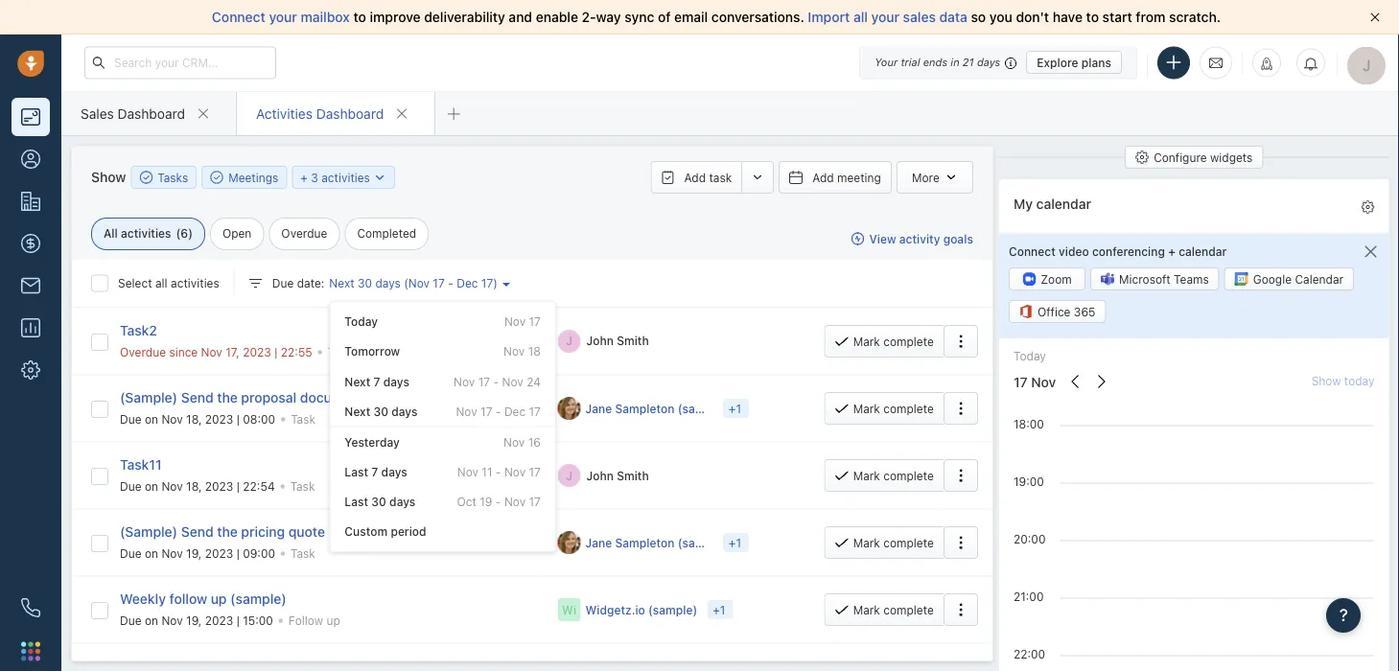 Task type: locate. For each thing, give the bounding box(es) containing it.
more
[[912, 171, 940, 184]]

1 the from the top
[[217, 390, 238, 405]]

17 nov
[[1013, 375, 1056, 391]]

30 for next 30 days ( nov 17 - dec 17 )
[[358, 277, 372, 290]]

wi
[[562, 603, 576, 617]]

2023
[[243, 345, 271, 359], [205, 413, 233, 426], [205, 480, 233, 493], [205, 547, 233, 560], [205, 614, 233, 628]]

0 horizontal spatial today
[[345, 315, 378, 329]]

explore plans
[[1037, 56, 1112, 69]]

0 vertical spatial jane sampleton (sample) link
[[586, 400, 727, 417]]

j right 18
[[566, 334, 573, 348]]

2 john smith from the top
[[587, 469, 649, 482]]

today up 17 nov
[[1013, 350, 1046, 363]]

1 add from the left
[[684, 171, 706, 184]]

(sample)
[[120, 390, 178, 405], [120, 524, 178, 540]]

1 vertical spatial next
[[345, 375, 370, 388]]

3 mark from the top
[[853, 469, 880, 482]]

2 dashboard from the left
[[316, 106, 384, 121]]

dashboard for sales dashboard
[[118, 106, 185, 121]]

explore
[[1037, 56, 1079, 69]]

0 vertical spatial 19,
[[186, 547, 202, 560]]

1 vertical spatial up
[[326, 614, 340, 628]]

0 horizontal spatial dashboard
[[118, 106, 185, 121]]

1 vertical spatial jane
[[586, 536, 612, 550]]

jane for (sample) send the pricing quote
[[586, 536, 612, 550]]

dashboard right sales
[[118, 106, 185, 121]]

2 complete from the top
[[884, 402, 934, 415]]

0 horizontal spatial overdue
[[120, 345, 166, 359]]

1 on from the top
[[145, 413, 158, 426]]

1 send from the top
[[181, 390, 214, 405]]

jane sampleton (sample) link for (sample) send the proposal document
[[586, 400, 727, 417]]

nov left 16
[[504, 436, 525, 449]]

18, up "(sample) send the pricing quote"
[[186, 480, 202, 493]]

mark for proposal
[[853, 402, 880, 415]]

activities right all
[[121, 227, 171, 240]]

2 send from the top
[[181, 524, 214, 540]]

dashboard for activities dashboard
[[316, 106, 384, 121]]

0 vertical spatial next
[[329, 277, 354, 290]]

on for task11
[[145, 480, 158, 493]]

task for task11
[[290, 480, 315, 493]]

1 18, from the top
[[186, 413, 202, 426]]

1 vertical spatial send
[[181, 524, 214, 540]]

improve
[[370, 9, 421, 25]]

overdue up due date:
[[281, 227, 327, 240]]

add meeting
[[813, 171, 881, 184]]

google calendar button
[[1224, 268, 1354, 291]]

dashboard up + 3 activities button
[[316, 106, 384, 121]]

due up weekly
[[120, 547, 142, 560]]

connect for connect your mailbox to improve deliverability and enable 2-way sync of email conversations. import all your sales data so you don't have to start from scratch.
[[212, 9, 266, 25]]

1 vertical spatial last
[[345, 495, 368, 509]]

1 vertical spatial connect
[[1009, 244, 1055, 258]]

2 on from the top
[[145, 480, 158, 493]]

on down task11
[[145, 480, 158, 493]]

next 30 days ( nov 17 - dec 17 )
[[329, 277, 498, 290]]

09:00
[[243, 547, 275, 560]]

19,
[[186, 547, 202, 560], [186, 614, 202, 628]]

phone image
[[21, 599, 40, 618]]

activities for 3
[[321, 171, 370, 184]]

on for weekly follow up (sample)
[[145, 614, 158, 628]]

1 smith from the top
[[617, 334, 649, 348]]

1 horizontal spatial dashboard
[[316, 106, 384, 121]]

nov right 19
[[504, 495, 526, 509]]

1 vertical spatial +
[[1168, 244, 1175, 258]]

+ left the 3
[[301, 171, 308, 184]]

smith for task2
[[617, 334, 649, 348]]

to right mailbox
[[353, 9, 366, 25]]

2 mark complete from the top
[[853, 402, 934, 415]]

18:00
[[1013, 418, 1044, 431]]

mark complete for pricing
[[853, 536, 934, 550]]

next up yesterday
[[345, 405, 370, 418]]

on for (sample) send the pricing quote
[[145, 547, 158, 560]]

1 vertical spatial )
[[493, 277, 498, 290]]

the up due on nov 18, 2023 | 08:00
[[217, 390, 238, 405]]

5 complete from the top
[[884, 603, 934, 617]]

0 vertical spatial overdue
[[281, 227, 327, 240]]

( down 'completed'
[[404, 277, 408, 290]]

2 smith from the top
[[617, 469, 649, 482]]

| for pricing
[[237, 547, 240, 560]]

0 vertical spatial j
[[566, 334, 573, 348]]

last for last 7 days
[[345, 465, 368, 479]]

19, down "(sample) send the pricing quote"
[[186, 547, 202, 560]]

30 right date:
[[358, 277, 372, 290]]

0 vertical spatial 7
[[374, 375, 380, 388]]

widgetz.io
[[586, 603, 645, 617]]

2 jane from the top
[[586, 536, 612, 550]]

last up custom in the left bottom of the page
[[345, 495, 368, 509]]

1 your from the left
[[269, 9, 297, 25]]

my
[[1013, 196, 1033, 212]]

0 horizontal spatial up
[[211, 591, 227, 607]]

activities inside button
[[321, 171, 370, 184]]

1 jane sampleton (sample) link from the top
[[586, 400, 727, 417]]

data
[[940, 9, 968, 25]]

0 vertical spatial send
[[181, 390, 214, 405]]

next right date:
[[329, 277, 354, 290]]

2 mark complete button from the top
[[825, 392, 944, 425]]

5 mark complete button from the top
[[825, 594, 944, 626]]

all
[[854, 9, 868, 25], [155, 277, 168, 290]]

1 vertical spatial the
[[217, 524, 238, 540]]

on down weekly
[[145, 614, 158, 628]]

days for last 7 days
[[381, 465, 407, 479]]

7
[[374, 375, 380, 388], [372, 465, 378, 479]]

0 horizontal spatial add
[[684, 171, 706, 184]]

the for pricing
[[217, 524, 238, 540]]

more button
[[897, 161, 973, 194], [897, 161, 973, 194]]

+ up microsoft teams
[[1168, 244, 1175, 258]]

on up weekly
[[145, 547, 158, 560]]

1 19, from the top
[[186, 547, 202, 560]]

0 vertical spatial )
[[188, 227, 193, 240]]

| left 22:55
[[275, 345, 278, 359]]

(sample)
[[678, 402, 727, 415], [678, 536, 727, 550], [230, 591, 287, 607], [648, 603, 698, 617]]

configure widgets
[[1154, 151, 1253, 164]]

4 complete from the top
[[884, 536, 934, 550]]

3 complete from the top
[[884, 469, 934, 482]]

1 horizontal spatial calendar
[[1179, 244, 1227, 258]]

jane sampleton (sample) for (sample) send the proposal document
[[586, 402, 727, 415]]

dec
[[457, 277, 478, 290], [504, 405, 526, 418]]

+ inside button
[[301, 171, 308, 184]]

2 john from the top
[[587, 469, 614, 482]]

2 to from the left
[[1086, 9, 1099, 25]]

1 jane from the top
[[586, 402, 612, 415]]

2 the from the top
[[217, 524, 238, 540]]

0 vertical spatial 30
[[358, 277, 372, 290]]

2023 down weekly follow up (sample) "link"
[[205, 614, 233, 628]]

1 vertical spatial 7
[[372, 465, 378, 479]]

1 vertical spatial jane sampleton (sample)
[[586, 536, 727, 550]]

nov left 24
[[502, 375, 524, 388]]

mark
[[853, 335, 880, 348], [853, 402, 880, 415], [853, 469, 880, 482], [853, 536, 880, 550], [853, 603, 880, 617]]

2 vertical spatial 30
[[372, 495, 386, 509]]

2 j from the top
[[566, 469, 573, 482]]

4 on from the top
[[145, 614, 158, 628]]

2 last from the top
[[345, 495, 368, 509]]

1 vertical spatial jane sampleton (sample) link
[[586, 535, 727, 551]]

sales
[[903, 9, 936, 25]]

(sample) send the pricing quote
[[120, 524, 325, 540]]

overdue down task2 link
[[120, 345, 166, 359]]

days right 21
[[977, 56, 1001, 69]]

task for (sample) send the pricing quote
[[291, 547, 315, 560]]

sampleton for (sample) send the pricing quote
[[615, 536, 675, 550]]

| for (sample)
[[237, 614, 240, 628]]

4 mark from the top
[[853, 536, 880, 550]]

due up task11
[[120, 413, 142, 426]]

1 vertical spatial sampleton
[[615, 536, 675, 550]]

1 vertical spatial j
[[566, 469, 573, 482]]

send up due on nov 19, 2023 | 09:00
[[181, 524, 214, 540]]

complete for proposal
[[884, 402, 934, 415]]

1 vertical spatial (sample)
[[120, 524, 178, 540]]

add for add meeting
[[813, 171, 834, 184]]

2 jane sampleton (sample) from the top
[[586, 536, 727, 550]]

1 vertical spatial (
[[404, 277, 408, 290]]

30 down last 7 days
[[372, 495, 386, 509]]

2 jane sampleton (sample) link from the top
[[586, 535, 727, 551]]

sampleton
[[615, 402, 675, 415], [615, 536, 675, 550]]

explore plans link
[[1027, 51, 1122, 74]]

| for proposal
[[237, 413, 240, 426]]

1 horizontal spatial )
[[493, 277, 498, 290]]

in
[[951, 56, 960, 69]]

0 vertical spatial sampleton
[[615, 402, 675, 415]]

| left 08:00
[[237, 413, 240, 426]]

days for next 30 days
[[392, 405, 418, 418]]

11
[[482, 465, 493, 479]]

days up period
[[390, 495, 416, 509]]

1 (sample) from the top
[[120, 390, 178, 405]]

days down next 7 days
[[392, 405, 418, 418]]

nov down task11 link
[[162, 480, 183, 493]]

| left 09:00
[[237, 547, 240, 560]]

1 vertical spatial overdue
[[120, 345, 166, 359]]

quote
[[289, 524, 325, 540]]

30 down next 7 days
[[374, 405, 388, 418]]

weekly follow up (sample)
[[120, 591, 287, 607]]

add left task
[[684, 171, 706, 184]]

all right select
[[155, 277, 168, 290]]

task down "document"
[[291, 413, 316, 426]]

on up task11 link
[[145, 413, 158, 426]]

0 vertical spatial smith
[[617, 334, 649, 348]]

2 add from the left
[[813, 171, 834, 184]]

import all your sales data link
[[808, 9, 971, 25]]

1 horizontal spatial today
[[1013, 350, 1046, 363]]

2 vertical spatial activities
[[171, 277, 219, 290]]

your left mailbox
[[269, 9, 297, 25]]

1 vertical spatial john
[[587, 469, 614, 482]]

the
[[217, 390, 238, 405], [217, 524, 238, 540]]

2023 down "(sample) send the pricing quote"
[[205, 547, 233, 560]]

3 mark complete from the top
[[853, 469, 934, 482]]

all right import
[[854, 9, 868, 25]]

6
[[181, 227, 188, 240]]

activities for all
[[171, 277, 219, 290]]

days up the next 30 days
[[383, 375, 409, 388]]

0 horizontal spatial to
[[353, 9, 366, 25]]

(sample) up due on nov 19, 2023 | 09:00
[[120, 524, 178, 540]]

1 dashboard from the left
[[118, 106, 185, 121]]

next for next 7 days
[[345, 375, 370, 388]]

jane for (sample) send the proposal document
[[586, 402, 612, 415]]

1 vertical spatial smith
[[617, 469, 649, 482]]

calendar up teams
[[1179, 244, 1227, 258]]

task2
[[120, 322, 157, 338]]

1 john smith from the top
[[587, 334, 649, 348]]

the for proposal
[[217, 390, 238, 405]]

mark complete for (sample)
[[853, 603, 934, 617]]

way
[[596, 9, 621, 25]]

(sample) send the proposal document link
[[120, 390, 364, 405]]

freshworks switcher image
[[21, 642, 40, 661]]

wi widgetz.io (sample)
[[562, 603, 698, 617]]

1 horizontal spatial add
[[813, 171, 834, 184]]

1 horizontal spatial connect
[[1009, 244, 1055, 258]]

sampleton for (sample) send the proposal document
[[615, 402, 675, 415]]

due on nov 18, 2023 | 08:00
[[120, 413, 275, 426]]

2 18, from the top
[[186, 480, 202, 493]]

don't
[[1016, 9, 1049, 25]]

due for task11
[[120, 480, 142, 493]]

3
[[311, 171, 318, 184]]

activities
[[321, 171, 370, 184], [121, 227, 171, 240], [171, 277, 219, 290]]

1 last from the top
[[345, 465, 368, 479]]

( up select all activities
[[176, 227, 181, 240]]

0 vertical spatial activities
[[321, 171, 370, 184]]

trial
[[901, 56, 920, 69]]

2 vertical spatial next
[[345, 405, 370, 418]]

+1 for quote
[[729, 536, 741, 550]]

tasks
[[158, 171, 188, 184]]

2023 left 22:54
[[205, 480, 233, 493]]

jane sampleton (sample)
[[586, 402, 727, 415], [586, 536, 727, 550]]

add task
[[684, 171, 732, 184]]

task for task2
[[328, 345, 353, 359]]

2023 for proposal
[[205, 413, 233, 426]]

-
[[448, 277, 453, 290], [493, 375, 499, 388], [496, 405, 501, 418], [496, 465, 501, 479], [496, 495, 501, 509]]

1 horizontal spatial dec
[[504, 405, 526, 418]]

jane sampleton (sample) for (sample) send the pricing quote
[[586, 536, 727, 550]]

have
[[1053, 9, 1083, 25]]

1 horizontal spatial +
[[1168, 244, 1175, 258]]

3 on from the top
[[145, 547, 158, 560]]

add inside button
[[684, 171, 706, 184]]

17
[[433, 277, 445, 290], [481, 277, 493, 290], [529, 315, 541, 329], [1013, 375, 1027, 391], [478, 375, 490, 388], [481, 405, 493, 418], [529, 405, 541, 418], [529, 465, 541, 479], [529, 495, 541, 509]]

7 for next
[[374, 375, 380, 388]]

0 vertical spatial all
[[854, 9, 868, 25]]

sync
[[625, 9, 654, 25]]

widgets
[[1210, 151, 1253, 164]]

mark complete
[[853, 335, 934, 348], [853, 402, 934, 415], [853, 469, 934, 482], [853, 536, 934, 550], [853, 603, 934, 617]]

0 horizontal spatial calendar
[[1036, 196, 1091, 212]]

task right 22:54
[[290, 480, 315, 493]]

30
[[358, 277, 372, 290], [374, 405, 388, 418], [372, 495, 386, 509]]

2 mark from the top
[[853, 402, 880, 415]]

0 vertical spatial (
[[176, 227, 181, 240]]

2 your from the left
[[872, 9, 900, 25]]

5 mark from the top
[[853, 603, 880, 617]]

1 sampleton from the top
[[615, 402, 675, 415]]

0 vertical spatial 18,
[[186, 413, 202, 426]]

due down task11
[[120, 480, 142, 493]]

add inside button
[[813, 171, 834, 184]]

last
[[345, 465, 368, 479], [345, 495, 368, 509]]

0 vertical spatial john
[[587, 334, 614, 348]]

connect your mailbox to improve deliverability and enable 2-way sync of email conversations. import all your sales data so you don't have to start from scratch.
[[212, 9, 1221, 25]]

1 vertical spatial 19,
[[186, 614, 202, 628]]

nov up follow
[[162, 547, 183, 560]]

3 mark complete button from the top
[[825, 459, 944, 492]]

last down yesterday
[[345, 465, 368, 479]]

follow
[[169, 591, 207, 607]]

0 horizontal spatial +
[[301, 171, 308, 184]]

connect for connect video conferencing + calendar
[[1009, 244, 1055, 258]]

your
[[269, 9, 297, 25], [872, 9, 900, 25]]

overdue since nov 17, 2023 | 22:55
[[120, 345, 312, 359]]

nov up nov 17 - dec 17
[[454, 375, 475, 388]]

+
[[301, 171, 308, 184], [1168, 244, 1175, 258]]

connect
[[212, 9, 266, 25], [1009, 244, 1055, 258]]

activity
[[900, 232, 940, 245]]

nov left 17,
[[201, 345, 222, 359]]

1 horizontal spatial to
[[1086, 9, 1099, 25]]

your left sales
[[872, 9, 900, 25]]

dashboard
[[118, 106, 185, 121], [316, 106, 384, 121]]

2 sampleton from the top
[[615, 536, 675, 550]]

0 horizontal spatial connect
[[212, 9, 266, 25]]

1 horizontal spatial overdue
[[281, 227, 327, 240]]

add for add task
[[684, 171, 706, 184]]

connect up 'zoom' button
[[1009, 244, 1055, 258]]

0 horizontal spatial your
[[269, 9, 297, 25]]

1 vertical spatial all
[[155, 277, 168, 290]]

due for weekly follow up (sample)
[[120, 614, 142, 628]]

calendar right my
[[1036, 196, 1091, 212]]

0 vertical spatial jane sampleton (sample)
[[586, 402, 727, 415]]

0 vertical spatial the
[[217, 390, 238, 405]]

all activities ( 6 )
[[104, 227, 193, 240]]

due left date:
[[272, 277, 294, 290]]

0 vertical spatial +
[[301, 171, 308, 184]]

2 19, from the top
[[186, 614, 202, 628]]

(sample) for (sample) send the proposal document
[[120, 390, 178, 405]]

j right nov 11 - nov 17
[[566, 469, 573, 482]]

nov right 11
[[504, 465, 526, 479]]

1 jane sampleton (sample) from the top
[[586, 402, 727, 415]]

down image
[[373, 171, 387, 185]]

(sample) up due on nov 18, 2023 | 08:00
[[120, 390, 178, 405]]

1 horizontal spatial your
[[872, 9, 900, 25]]

19, down follow
[[186, 614, 202, 628]]

7 down yesterday
[[372, 465, 378, 479]]

0 vertical spatial +1
[[729, 402, 741, 415]]

jane sampleton (sample) link for (sample) send the pricing quote
[[586, 535, 727, 551]]

task right 22:55
[[328, 345, 353, 359]]

22:54
[[243, 480, 275, 493]]

22:55
[[281, 345, 312, 359]]

1 j from the top
[[566, 334, 573, 348]]

1 to from the left
[[353, 9, 366, 25]]

nov 18
[[504, 345, 541, 358]]

365
[[1074, 305, 1095, 318]]

next up "document"
[[345, 375, 370, 388]]

5 mark complete from the top
[[853, 603, 934, 617]]

4 mark complete from the top
[[853, 536, 934, 550]]

- for oct 19 - nov 17
[[496, 495, 501, 509]]

0 vertical spatial (sample)
[[120, 390, 178, 405]]

the left pricing
[[217, 524, 238, 540]]

send
[[181, 390, 214, 405], [181, 524, 214, 540]]

1 horizontal spatial up
[[326, 614, 340, 628]]

activities right the 3
[[321, 171, 370, 184]]

0 vertical spatial connect
[[212, 9, 266, 25]]

days down 'completed'
[[375, 277, 401, 290]]

7 up the next 30 days
[[374, 375, 380, 388]]

add left meeting
[[813, 171, 834, 184]]

1 vertical spatial +1
[[729, 536, 741, 550]]

today up tomorrow
[[345, 315, 378, 329]]

1 vertical spatial 18,
[[186, 480, 202, 493]]

send up due on nov 18, 2023 | 08:00
[[181, 390, 214, 405]]

days up last 30 days
[[381, 465, 407, 479]]

activities down 6
[[171, 277, 219, 290]]

next for next 30 days
[[345, 405, 370, 418]]

mark complete button
[[825, 325, 944, 358], [825, 392, 944, 425], [825, 459, 944, 492], [825, 527, 944, 559], [825, 594, 944, 626]]

microsoft teams
[[1119, 272, 1209, 286]]

my calendar
[[1013, 196, 1091, 212]]

1 vertical spatial 30
[[374, 405, 388, 418]]

2023 down (sample) send the proposal document
[[205, 413, 233, 426]]

to left start
[[1086, 9, 1099, 25]]

0 vertical spatial jane
[[586, 402, 612, 415]]

0 horizontal spatial dec
[[457, 277, 478, 290]]

2 (sample) from the top
[[120, 524, 178, 540]]

1 john from the top
[[587, 334, 614, 348]]

task down quote
[[291, 547, 315, 560]]

18, down (sample) send the proposal document
[[186, 413, 202, 426]]

john smith for task2
[[587, 334, 649, 348]]

plans
[[1082, 56, 1112, 69]]

0 vertical spatial john smith
[[587, 334, 649, 348]]

configure widgets button
[[1125, 146, 1263, 169]]

2023 for (sample)
[[205, 614, 233, 628]]

1 vertical spatial john smith
[[587, 469, 649, 482]]

j for task11
[[566, 469, 573, 482]]

0 vertical spatial last
[[345, 465, 368, 479]]

4 mark complete button from the top
[[825, 527, 944, 559]]

due down weekly
[[120, 614, 142, 628]]

0 vertical spatial calendar
[[1036, 196, 1091, 212]]

| left 15:00
[[237, 614, 240, 628]]

connect up the search your crm... text field
[[212, 9, 266, 25]]



Task type: vqa. For each thing, say whether or not it's contained in the screenshot.


Task type: describe. For each thing, give the bounding box(es) containing it.
next for next 30 days ( nov 17 - dec 17 )
[[329, 277, 354, 290]]

custom
[[345, 525, 388, 539]]

send for proposal
[[181, 390, 214, 405]]

follow up
[[289, 614, 340, 628]]

18, for task11
[[186, 480, 202, 493]]

task
[[709, 171, 732, 184]]

mark complete button for (sample)
[[825, 594, 944, 626]]

and
[[509, 9, 532, 25]]

2 vertical spatial +1
[[713, 603, 726, 617]]

Search your CRM... text field
[[84, 47, 276, 79]]

connect your mailbox link
[[212, 9, 353, 25]]

open
[[222, 227, 252, 240]]

you
[[990, 9, 1013, 25]]

(sample) for (sample) send the pricing quote
[[120, 524, 178, 540]]

send email image
[[1210, 55, 1223, 71]]

0 horizontal spatial (
[[176, 227, 181, 240]]

sales
[[81, 106, 114, 121]]

john for task11
[[587, 469, 614, 482]]

task11 link
[[120, 457, 162, 473]]

john for task2
[[587, 334, 614, 348]]

scratch.
[[1169, 9, 1221, 25]]

document
[[300, 390, 364, 405]]

nov 17 - dec 17
[[456, 405, 541, 418]]

yesterday
[[345, 436, 400, 449]]

mark complete button for proposal
[[825, 392, 944, 425]]

microsoft teams button
[[1090, 268, 1219, 291]]

smith for task11
[[617, 469, 649, 482]]

start
[[1103, 9, 1133, 25]]

widgetz.io (sample) link
[[586, 602, 699, 618]]

21
[[963, 56, 974, 69]]

select
[[118, 277, 152, 290]]

overdue for overdue since nov 17, 2023 | 22:55
[[120, 345, 166, 359]]

what's new image
[[1260, 57, 1274, 70]]

7 for last
[[372, 465, 378, 479]]

ends
[[923, 56, 948, 69]]

days for last 30 days
[[390, 495, 416, 509]]

(sample) send the proposal document
[[120, 390, 364, 405]]

phone element
[[12, 589, 50, 627]]

video
[[1059, 244, 1089, 258]]

1 mark complete from the top
[[853, 335, 934, 348]]

2023 right 17,
[[243, 345, 271, 359]]

nov up 18:00
[[1031, 375, 1056, 391]]

days for next 7 days
[[383, 375, 409, 388]]

mark for pricing
[[853, 536, 880, 550]]

your
[[875, 56, 898, 69]]

| left 22:54
[[237, 480, 240, 493]]

2-
[[582, 9, 596, 25]]

since
[[169, 345, 198, 359]]

0 vertical spatial today
[[345, 315, 378, 329]]

tomorrow
[[345, 345, 400, 358]]

16
[[528, 436, 541, 449]]

20:00
[[1013, 533, 1045, 546]]

nov left 11
[[457, 465, 479, 479]]

- for nov 11 - nov 17
[[496, 465, 501, 479]]

days for next 30 days ( nov 17 - dec 17 )
[[375, 277, 401, 290]]

close image
[[1371, 12, 1380, 22]]

due for (sample) send the proposal document
[[120, 413, 142, 426]]

google
[[1253, 272, 1292, 286]]

19:00
[[1013, 475, 1044, 489]]

conversations.
[[712, 9, 805, 25]]

0 horizontal spatial )
[[188, 227, 193, 240]]

due on nov 19, 2023 | 15:00
[[120, 614, 273, 628]]

john smith for task11
[[587, 469, 649, 482]]

on for (sample) send the proposal document
[[145, 413, 158, 426]]

2023 for pricing
[[205, 547, 233, 560]]

0 vertical spatial up
[[211, 591, 227, 607]]

last for last 30 days
[[345, 495, 368, 509]]

nov left 18
[[504, 345, 525, 358]]

+1 for document
[[729, 402, 741, 415]]

activities
[[256, 106, 313, 121]]

complete for (sample)
[[884, 603, 934, 617]]

follow
[[289, 614, 323, 628]]

complete for pricing
[[884, 536, 934, 550]]

pricing
[[241, 524, 285, 540]]

sales dashboard
[[81, 106, 185, 121]]

task for (sample) send the proposal document
[[291, 413, 316, 426]]

1 horizontal spatial (
[[404, 277, 408, 290]]

date:
[[297, 277, 325, 290]]

task2 link
[[120, 322, 157, 338]]

+ 3 activities link
[[301, 168, 387, 187]]

send for pricing
[[181, 524, 214, 540]]

19, for send
[[186, 547, 202, 560]]

weekly follow up (sample) link
[[120, 591, 287, 607]]

1 horizontal spatial all
[[854, 9, 868, 25]]

1 vertical spatial activities
[[121, 227, 171, 240]]

18
[[528, 345, 541, 358]]

nov down follow
[[162, 614, 183, 628]]

19, for follow
[[186, 614, 202, 628]]

nov down nov 17 - nov 24
[[456, 405, 477, 418]]

30 for last 30 days
[[372, 495, 386, 509]]

- for nov 17 - nov 24
[[493, 375, 499, 388]]

1 mark complete button from the top
[[825, 325, 944, 358]]

zoom button
[[1009, 268, 1085, 291]]

17,
[[226, 345, 240, 359]]

nov 17 - nov 24
[[454, 375, 541, 388]]

last 30 days
[[345, 495, 416, 509]]

1 complete from the top
[[884, 335, 934, 348]]

completed
[[357, 227, 416, 240]]

mark for (sample)
[[853, 603, 880, 617]]

mark complete button for pricing
[[825, 527, 944, 559]]

nov up nov 18 at the left bottom of page
[[504, 315, 526, 329]]

mark complete for proposal
[[853, 402, 934, 415]]

+ 3 activities
[[301, 171, 370, 184]]

view activity goals link
[[851, 231, 973, 247]]

30 for next 30 days
[[374, 405, 388, 418]]

1 vertical spatial today
[[1013, 350, 1046, 363]]

zoom
[[1041, 272, 1072, 286]]

nov down 'completed'
[[408, 277, 430, 290]]

add meeting button
[[779, 161, 892, 194]]

meeting
[[837, 171, 881, 184]]

0 horizontal spatial all
[[155, 277, 168, 290]]

1 mark from the top
[[853, 335, 880, 348]]

enable
[[536, 9, 578, 25]]

import
[[808, 9, 850, 25]]

15:00
[[243, 614, 273, 628]]

- for nov 17 - dec 17
[[496, 405, 501, 418]]

goals
[[944, 232, 973, 245]]

activities dashboard
[[256, 106, 384, 121]]

add task button
[[651, 161, 742, 194]]

nov 11 - nov 17
[[457, 465, 541, 479]]

custom period
[[345, 525, 426, 539]]

+ 3 activities button
[[292, 166, 395, 189]]

22:00
[[1013, 648, 1045, 662]]

21:00
[[1013, 591, 1044, 604]]

nov up task11 link
[[162, 413, 183, 426]]

oct 19 - nov 17
[[457, 495, 541, 509]]

your trial ends in 21 days
[[875, 56, 1001, 69]]

due on nov 18, 2023 | 22:54
[[120, 480, 275, 493]]

meetings
[[228, 171, 278, 184]]

period
[[391, 525, 426, 539]]

proposal
[[241, 390, 297, 405]]

0 vertical spatial dec
[[457, 277, 478, 290]]

task11
[[120, 457, 162, 473]]

due date:
[[272, 277, 325, 290]]

of
[[658, 9, 671, 25]]

next 30 days
[[345, 405, 418, 418]]

1 vertical spatial dec
[[504, 405, 526, 418]]

1 vertical spatial calendar
[[1179, 244, 1227, 258]]

view
[[870, 232, 896, 245]]

nov 16
[[504, 436, 541, 449]]

18, for (sample) send the proposal document
[[186, 413, 202, 426]]

calendar
[[1295, 272, 1343, 286]]

due for (sample) send the pricing quote
[[120, 547, 142, 560]]

overdue for overdue
[[281, 227, 327, 240]]

so
[[971, 9, 986, 25]]

j for task2
[[566, 334, 573, 348]]

deliverability
[[424, 9, 505, 25]]

google calendar
[[1253, 272, 1343, 286]]

(sample) send the pricing quote link
[[120, 524, 325, 540]]



